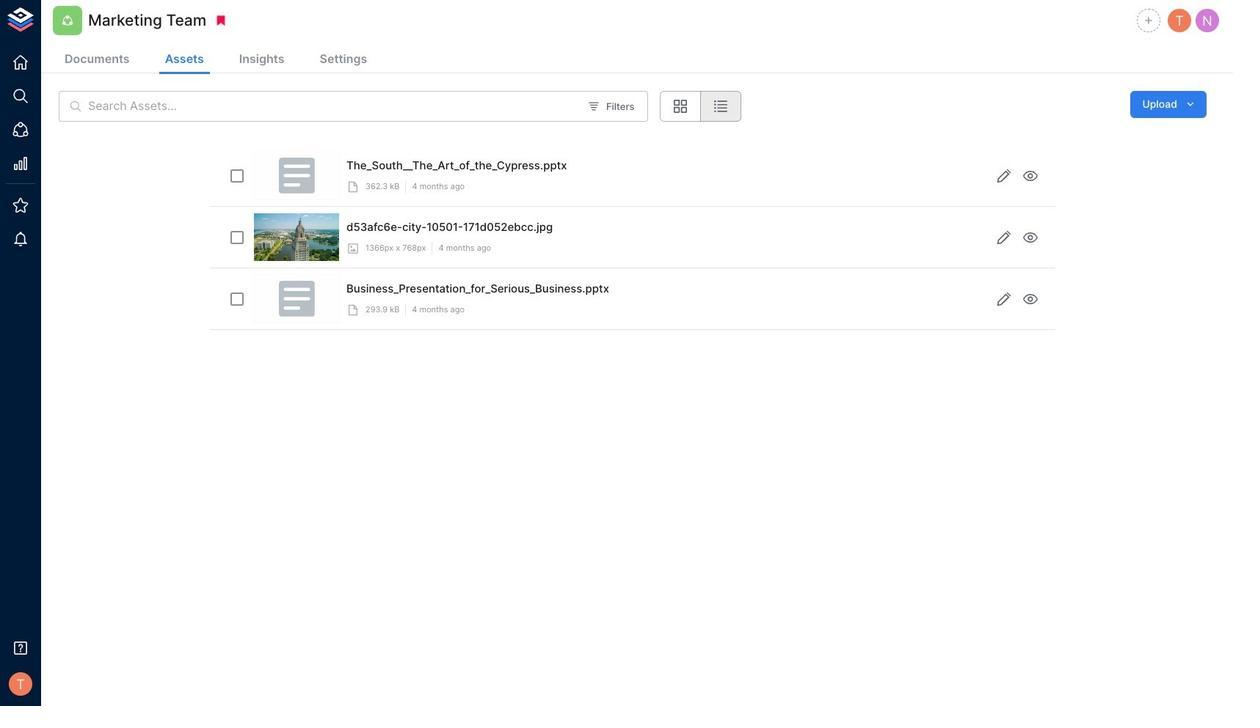 Task type: vqa. For each thing, say whether or not it's contained in the screenshot.
the Scope of Work image
no



Task type: locate. For each thing, give the bounding box(es) containing it.
d53afc6e city 10501 171d052ebcc.jpg image
[[254, 214, 339, 261]]

group
[[660, 91, 742, 122]]

Search Assets... text field
[[88, 91, 579, 122]]



Task type: describe. For each thing, give the bounding box(es) containing it.
remove bookmark image
[[215, 14, 228, 27]]



